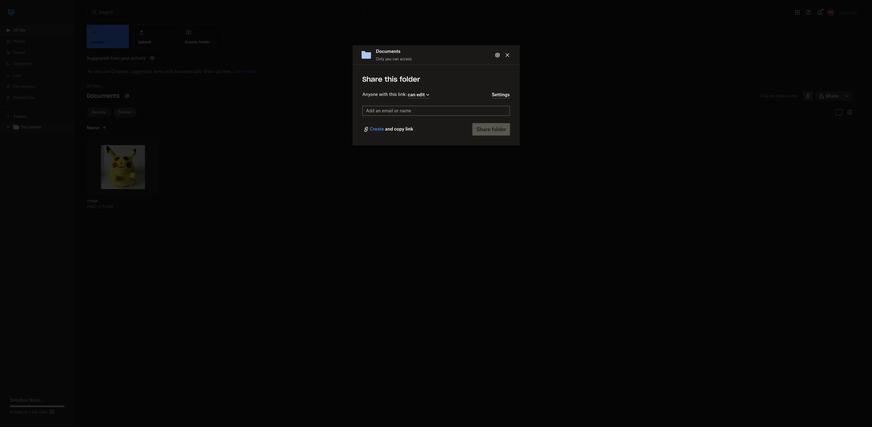 Task type: locate. For each thing, give the bounding box(es) containing it.
1 horizontal spatial all
[[87, 84, 92, 88]]

1 horizontal spatial can
[[408, 92, 416, 97]]

1 vertical spatial create
[[370, 126, 384, 132]]

0 horizontal spatial all files link
[[5, 25, 74, 36]]

you up share this folder
[[385, 57, 392, 61]]

recents
[[92, 110, 106, 115]]

0 horizontal spatial you
[[94, 69, 102, 74]]

1 horizontal spatial only
[[761, 94, 769, 98]]

as you use dropbox, suggested items will automatically show up here. learn more
[[88, 69, 257, 74]]

0 horizontal spatial documents
[[21, 125, 41, 130]]

2 horizontal spatial you
[[770, 94, 776, 98]]

anyone
[[362, 92, 378, 97]]

less
[[13, 73, 21, 78]]

folder
[[199, 40, 210, 44], [400, 75, 420, 84]]

documents link
[[12, 123, 69, 132]]

0 vertical spatial all files
[[13, 28, 26, 33]]

link right copy
[[406, 126, 413, 132]]

this
[[385, 75, 398, 84], [389, 92, 397, 97]]

1 vertical spatial you
[[94, 69, 102, 74]]

deleted
[[13, 95, 27, 100]]

2
[[28, 410, 31, 415]]

file requests
[[13, 84, 36, 89]]

documents up recents
[[87, 92, 120, 99]]

can edit
[[408, 92, 425, 97]]

0 horizontal spatial access
[[400, 57, 412, 61]]

0 horizontal spatial files
[[19, 28, 26, 33]]

show
[[203, 69, 214, 74]]

1 horizontal spatial access
[[786, 94, 798, 98]]

1 horizontal spatial all files
[[87, 84, 100, 88]]

list
[[0, 21, 74, 108]]

can up share this folder
[[393, 57, 399, 61]]

1 vertical spatial all files link
[[87, 83, 100, 89]]

dropbox image
[[5, 6, 17, 19]]

0 vertical spatial folder
[[199, 40, 210, 44]]

name
[[87, 125, 99, 130]]

2 vertical spatial files
[[28, 95, 35, 100]]

all files link
[[5, 25, 74, 36], [87, 83, 100, 89]]

file, image.png row
[[87, 140, 159, 214]]

Add an email or name text field
[[366, 108, 506, 114]]

image png • 2.73 mb
[[87, 199, 113, 209]]

all inside list item
[[13, 28, 18, 33]]

2 vertical spatial you
[[770, 94, 776, 98]]

1 horizontal spatial folder
[[400, 75, 420, 84]]

share inside button
[[826, 93, 839, 99]]

create
[[185, 40, 198, 44], [370, 126, 384, 132]]

you for only you have access
[[770, 94, 776, 98]]

only up share this folder
[[376, 57, 384, 61]]

0 horizontal spatial folder
[[199, 40, 210, 44]]

0 horizontal spatial can
[[393, 57, 399, 61]]

files right deleted
[[28, 95, 35, 100]]

0 vertical spatial files
[[19, 28, 26, 33]]

link for :
[[398, 92, 406, 97]]

0 vertical spatial all
[[13, 28, 18, 33]]

this right with
[[389, 92, 397, 97]]

all down as
[[87, 84, 92, 88]]

0 vertical spatial link
[[398, 92, 406, 97]]

dropbox
[[10, 398, 28, 403]]

1 horizontal spatial share
[[826, 93, 839, 99]]

can inside can edit dropdown button
[[408, 92, 416, 97]]

files up photos at the top left
[[19, 28, 26, 33]]

documents only you can access
[[376, 49, 412, 61]]

files
[[19, 28, 26, 33], [93, 84, 100, 88], [28, 95, 35, 100]]

copy
[[394, 126, 405, 132]]

0 vertical spatial you
[[385, 57, 392, 61]]

access right have
[[786, 94, 798, 98]]

from
[[110, 55, 120, 61]]

folder up 'show'
[[199, 40, 210, 44]]

all files inside list item
[[13, 28, 26, 33]]

will
[[166, 69, 173, 74]]

shared
[[13, 50, 26, 55]]

suggested
[[131, 69, 152, 74]]

create inside button
[[185, 40, 198, 44]]

only left have
[[761, 94, 769, 98]]

share for share this folder
[[362, 75, 383, 84]]

folder inside button
[[199, 40, 210, 44]]

share inside sharing modal dialog
[[362, 75, 383, 84]]

file
[[13, 84, 19, 89]]

your
[[121, 55, 130, 61]]

edit
[[417, 92, 425, 97]]

link
[[398, 92, 406, 97], [406, 126, 413, 132]]

all
[[13, 28, 18, 33], [87, 84, 92, 88]]

1 vertical spatial all files
[[87, 84, 100, 88]]

2 horizontal spatial documents
[[376, 49, 401, 54]]

create link
[[370, 126, 384, 133]]

share button
[[816, 91, 842, 101]]

1 vertical spatial all
[[87, 84, 92, 88]]

settings button
[[492, 91, 510, 99]]

1 horizontal spatial you
[[385, 57, 392, 61]]

0 vertical spatial documents
[[376, 49, 401, 54]]

link left can edit on the left
[[398, 92, 406, 97]]

access up share this folder
[[400, 57, 412, 61]]

all files link up shared "link"
[[5, 25, 74, 36]]

documents inside "documents" link
[[21, 125, 41, 130]]

0 vertical spatial all files link
[[5, 25, 74, 36]]

2 vertical spatial documents
[[21, 125, 41, 130]]

less image
[[5, 73, 11, 79]]

signatures
[[13, 61, 32, 66]]

use
[[103, 69, 110, 74]]

all files
[[13, 28, 26, 33], [87, 84, 100, 88]]

only
[[376, 57, 384, 61], [761, 94, 769, 98]]

0 horizontal spatial create
[[185, 40, 198, 44]]

can
[[393, 57, 399, 61], [408, 92, 416, 97]]

create folder
[[185, 40, 210, 44]]

you right as
[[94, 69, 102, 74]]

mb
[[107, 205, 113, 209]]

can inside documents only you can access
[[393, 57, 399, 61]]

documents down folders button
[[21, 125, 41, 130]]

files down as
[[93, 84, 100, 88]]

get more space image
[[48, 409, 56, 416]]

image
[[87, 199, 98, 203]]

0 vertical spatial access
[[400, 57, 412, 61]]

create and copy link
[[370, 126, 413, 132]]

all files down as
[[87, 84, 100, 88]]

1 vertical spatial link
[[406, 126, 413, 132]]

0 vertical spatial can
[[393, 57, 399, 61]]

this up 'anyone with this link :'
[[385, 75, 398, 84]]

create inside sharing modal dialog
[[370, 126, 384, 132]]

1 vertical spatial can
[[408, 92, 416, 97]]

with
[[379, 92, 388, 97]]

can right :
[[408, 92, 416, 97]]

you left have
[[770, 94, 776, 98]]

1 horizontal spatial files
[[28, 95, 35, 100]]

2 horizontal spatial files
[[93, 84, 100, 88]]

0 vertical spatial only
[[376, 57, 384, 61]]

0 horizontal spatial all files
[[13, 28, 26, 33]]

starred
[[118, 110, 132, 115]]

0
[[10, 410, 12, 415]]

1 vertical spatial documents
[[87, 92, 120, 99]]

share
[[362, 75, 383, 84], [826, 93, 839, 99]]

create up automatically at the top left of the page
[[185, 40, 198, 44]]

1 vertical spatial folder
[[400, 75, 420, 84]]

1 vertical spatial share
[[826, 93, 839, 99]]

learn more link
[[233, 69, 257, 74]]

folder up :
[[400, 75, 420, 84]]

gb
[[32, 410, 37, 415]]

name button
[[87, 124, 139, 132]]

0 vertical spatial share
[[362, 75, 383, 84]]

access
[[400, 57, 412, 61], [786, 94, 798, 98]]

documents up share this folder
[[376, 49, 401, 54]]

share for share
[[826, 93, 839, 99]]

documents
[[376, 49, 401, 54], [87, 92, 120, 99], [21, 125, 41, 130]]

0 horizontal spatial only
[[376, 57, 384, 61]]

you
[[385, 57, 392, 61], [94, 69, 102, 74], [770, 94, 776, 98]]

all files link down as
[[87, 83, 100, 89]]

all files up photos at the top left
[[13, 28, 26, 33]]

all files list item
[[0, 25, 74, 36]]

folder inside sharing modal dialog
[[400, 75, 420, 84]]

items
[[153, 69, 165, 74]]

create left and
[[370, 126, 384, 132]]

1 vertical spatial access
[[786, 94, 798, 98]]

0 horizontal spatial share
[[362, 75, 383, 84]]

of
[[24, 410, 27, 415]]

image button
[[87, 199, 145, 204]]

all up photos at the top left
[[13, 28, 18, 33]]

requests
[[20, 84, 36, 89]]

0 vertical spatial create
[[185, 40, 198, 44]]

link for and copy link
[[406, 126, 413, 132]]

1 horizontal spatial create
[[370, 126, 384, 132]]

0 horizontal spatial all
[[13, 28, 18, 33]]



Task type: describe. For each thing, give the bounding box(es) containing it.
create for create and copy link
[[370, 126, 384, 132]]

settings
[[492, 92, 510, 97]]

more
[[246, 69, 257, 74]]

all files link inside list
[[5, 25, 74, 36]]

1 horizontal spatial documents
[[87, 92, 120, 99]]

dropbox basic
[[10, 398, 41, 403]]

only you have access
[[761, 94, 798, 98]]

automatically
[[174, 69, 202, 74]]

files inside list item
[[19, 28, 26, 33]]

suggested from your activity
[[86, 55, 146, 61]]

sharing modal dialog
[[353, 45, 520, 195]]

as
[[88, 69, 93, 74]]

1 vertical spatial files
[[93, 84, 100, 88]]

and
[[385, 126, 393, 132]]

bytes
[[13, 410, 23, 415]]

used
[[39, 410, 47, 415]]

activity
[[131, 55, 146, 61]]

starred button
[[113, 107, 137, 117]]

folders button
[[0, 112, 74, 121]]

create for create folder
[[185, 40, 198, 44]]

basic
[[29, 398, 41, 403]]

1 vertical spatial this
[[389, 92, 397, 97]]

dropbox,
[[111, 69, 130, 74]]

signatures link
[[5, 58, 74, 69]]

file requests link
[[5, 81, 74, 92]]

deleted files link
[[5, 92, 74, 104]]

learn
[[233, 69, 245, 74]]

share this folder
[[362, 75, 420, 84]]

1 vertical spatial only
[[761, 94, 769, 98]]

photos link
[[5, 36, 74, 47]]

access inside documents only you can access
[[400, 57, 412, 61]]

upgrade link
[[840, 10, 858, 15]]

upgrade
[[840, 10, 858, 15]]

up
[[215, 69, 221, 74]]

photos
[[13, 39, 25, 44]]

documents inside documents only you can access
[[376, 49, 401, 54]]

anyone with this link :
[[362, 92, 408, 97]]

folders
[[14, 114, 27, 119]]

recents button
[[87, 107, 111, 117]]

1 horizontal spatial all files link
[[87, 83, 100, 89]]

deleted files
[[13, 95, 35, 100]]

png
[[87, 205, 96, 209]]

•
[[97, 205, 98, 209]]

shared link
[[5, 47, 74, 58]]

you for as you use dropbox, suggested items will automatically show up here. learn more
[[94, 69, 102, 74]]

list containing all files
[[0, 21, 74, 108]]

only inside documents only you can access
[[376, 57, 384, 61]]

2.73
[[99, 205, 106, 209]]

:
[[406, 92, 407, 97]]

0 vertical spatial this
[[385, 75, 398, 84]]

create folder button
[[181, 25, 223, 48]]

0 bytes of 2 gb used
[[10, 410, 47, 415]]

here.
[[222, 69, 232, 74]]

suggested
[[86, 55, 109, 61]]

have
[[777, 94, 785, 98]]

can edit button
[[408, 91, 431, 99]]

you inside documents only you can access
[[385, 57, 392, 61]]



Task type: vqa. For each thing, say whether or not it's contained in the screenshot.
Explore free features 0 bytes of 2 GB
no



